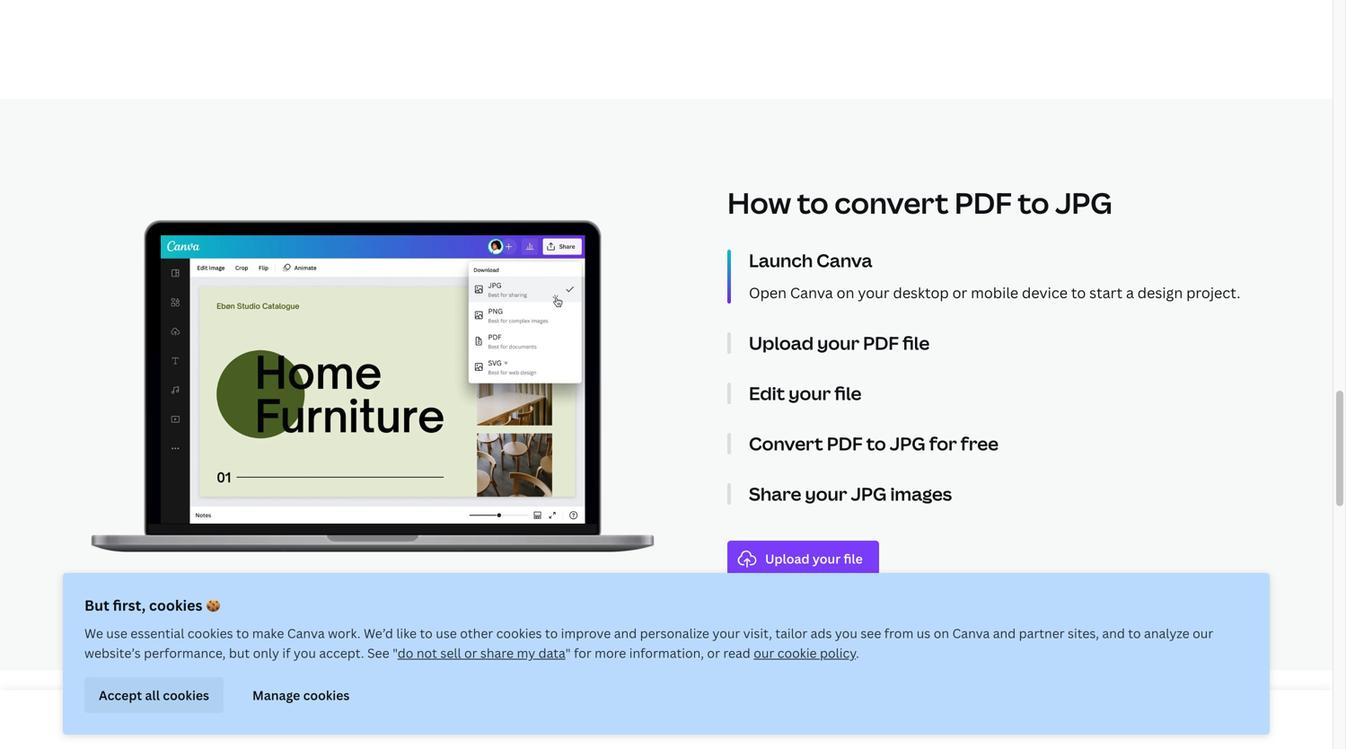 Task type: describe. For each thing, give the bounding box(es) containing it.
ads
[[811, 625, 832, 642]]

how
[[727, 183, 791, 222]]

do not sell or share my data " for more information, or read our cookie policy .
[[398, 644, 859, 661]]

see
[[367, 644, 389, 661]]

desktop
[[893, 283, 949, 302]]

🍪
[[206, 595, 220, 615]]

1 horizontal spatial jpg
[[890, 431, 926, 456]]

mobile
[[971, 283, 1019, 302]]

share
[[749, 481, 801, 506]]

like
[[396, 625, 417, 642]]

cookies up essential
[[149, 595, 202, 615]]

open
[[749, 283, 787, 302]]

1 horizontal spatial or
[[707, 644, 720, 661]]

how to convert pdf to jpg image
[[161, 235, 585, 524]]

2 and from the left
[[993, 625, 1016, 642]]

only
[[253, 644, 279, 661]]

to right like
[[420, 625, 433, 642]]

accept all cookies
[[99, 686, 209, 703]]

.
[[856, 644, 859, 661]]

we use essential cookies to make canva work. we'd like to use other cookies to improve and personalize your visit, tailor ads you see from us on canva and partner sites, and to analyze our website's performance, but only if you accept. see "
[[84, 625, 1214, 661]]

0 horizontal spatial our
[[754, 644, 774, 661]]

" inside "we use essential cookies to make canva work. we'd like to use other cookies to improve and personalize your visit, tailor ads you see from us on canva and partner sites, and to analyze our website's performance, but only if you accept. see ""
[[393, 644, 398, 661]]

but
[[229, 644, 250, 661]]

design
[[1138, 283, 1183, 302]]

visit,
[[743, 625, 772, 642]]

your for pdf
[[817, 330, 860, 355]]

first,
[[113, 595, 146, 615]]

we
[[84, 625, 103, 642]]

3 and from the left
[[1102, 625, 1125, 642]]

our cookie policy link
[[754, 644, 856, 661]]

share your jpg images button
[[749, 481, 1243, 506]]

1 horizontal spatial you
[[835, 625, 858, 642]]

see
[[861, 625, 881, 642]]

images
[[890, 481, 952, 506]]

personalize
[[640, 625, 709, 642]]

work.
[[328, 625, 361, 642]]

canva right us
[[952, 625, 990, 642]]

to up launch canva dropdown button
[[1018, 183, 1049, 222]]

us
[[917, 625, 931, 642]]

sell
[[440, 644, 461, 661]]

1 horizontal spatial file
[[903, 330, 930, 355]]

2 horizontal spatial or
[[953, 283, 968, 302]]

your for jpg
[[805, 481, 847, 506]]

open canva on your desktop or mobile device to start a design project.
[[749, 283, 1241, 302]]

device
[[1022, 283, 1068, 302]]

data
[[538, 644, 565, 661]]

free
[[961, 431, 999, 456]]

how to convert pdf to jpg
[[727, 183, 1113, 222]]

tailor
[[775, 625, 808, 642]]

2 horizontal spatial pdf
[[955, 183, 1012, 222]]

all
[[145, 686, 160, 703]]

0 horizontal spatial you
[[294, 644, 316, 661]]

1 vertical spatial pdf
[[863, 330, 899, 355]]

from
[[884, 625, 914, 642]]

canva up "if"
[[287, 625, 325, 642]]

website's
[[84, 644, 141, 661]]

manage
[[252, 686, 300, 703]]

upload your pdf file button
[[749, 330, 1243, 355]]

improve
[[561, 625, 611, 642]]

but first, cookies 🍪
[[84, 595, 220, 615]]

1 and from the left
[[614, 625, 637, 642]]

canva right launch
[[817, 248, 872, 272]]



Task type: vqa. For each thing, say whether or not it's contained in the screenshot.
Lime Green Bright Purple Black Minimal Bright Transparency Inclusive Skincare Multipage Instagram Post image
no



Task type: locate. For each thing, give the bounding box(es) containing it.
2 " from the left
[[565, 644, 571, 661]]

canva
[[817, 248, 872, 272], [790, 283, 833, 302], [287, 625, 325, 642], [952, 625, 990, 642]]

2 vertical spatial pdf
[[827, 431, 863, 456]]

you
[[835, 625, 858, 642], [294, 644, 316, 661]]

0 horizontal spatial file
[[835, 381, 862, 405]]

2 vertical spatial jpg
[[851, 481, 887, 506]]

and up do not sell or share my data " for more information, or read our cookie policy .
[[614, 625, 637, 642]]

for
[[929, 431, 957, 456], [574, 644, 592, 661]]

our right 'analyze'
[[1193, 625, 1214, 642]]

0 horizontal spatial pdf
[[827, 431, 863, 456]]

to left 'start'
[[1071, 283, 1086, 302]]

1 vertical spatial for
[[574, 644, 592, 661]]

on right us
[[934, 625, 949, 642]]

your right share
[[805, 481, 847, 506]]

0 vertical spatial pdf
[[955, 183, 1012, 222]]

0 vertical spatial file
[[903, 330, 930, 355]]

1 vertical spatial file
[[835, 381, 862, 405]]

0 horizontal spatial on
[[837, 283, 855, 302]]

accept.
[[319, 644, 364, 661]]

but
[[84, 595, 109, 615]]

to up but
[[236, 625, 249, 642]]

canva down launch canva
[[790, 283, 833, 302]]

pdf
[[955, 183, 1012, 222], [863, 330, 899, 355], [827, 431, 863, 456]]

1 vertical spatial on
[[934, 625, 949, 642]]

1 vertical spatial jpg
[[890, 431, 926, 456]]

0 vertical spatial jpg
[[1055, 183, 1113, 222]]

cookies down 🍪
[[187, 625, 233, 642]]

1 use from the left
[[106, 625, 127, 642]]

" right "see"
[[393, 644, 398, 661]]

analyze
[[1144, 625, 1190, 642]]

on inside "we use essential cookies to make canva work. we'd like to use other cookies to improve and personalize your visit, tailor ads you see from us on canva and partner sites, and to analyze our website's performance, but only if you accept. see ""
[[934, 625, 949, 642]]

do
[[398, 644, 413, 661]]

not
[[417, 644, 437, 661]]

your left desktop
[[858, 283, 890, 302]]

1 horizontal spatial use
[[436, 625, 457, 642]]

cookies up 'my'
[[496, 625, 542, 642]]

your right upload
[[817, 330, 860, 355]]

cookies right all
[[163, 686, 209, 703]]

information,
[[629, 644, 704, 661]]

performance,
[[144, 644, 226, 661]]

your
[[858, 283, 890, 302], [817, 330, 860, 355], [789, 381, 831, 405], [805, 481, 847, 506], [713, 625, 740, 642]]

edit your file button
[[749, 381, 1243, 405]]

or right "sell"
[[464, 644, 477, 661]]

use
[[106, 625, 127, 642], [436, 625, 457, 642]]

do not sell or share my data link
[[398, 644, 565, 661]]

pdf up share your jpg images
[[827, 431, 863, 456]]

upload your pdf file
[[749, 330, 930, 355]]

0 horizontal spatial for
[[574, 644, 592, 661]]

1 vertical spatial our
[[754, 644, 774, 661]]

file down desktop
[[903, 330, 930, 355]]

pdf up launch canva dropdown button
[[955, 183, 1012, 222]]

0 horizontal spatial "
[[393, 644, 398, 661]]

a
[[1126, 283, 1134, 302]]

policy
[[820, 644, 856, 661]]

make
[[252, 625, 284, 642]]

other
[[460, 625, 493, 642]]

and right sites,
[[1102, 625, 1125, 642]]

2 horizontal spatial jpg
[[1055, 183, 1113, 222]]

your up read
[[713, 625, 740, 642]]

file down upload your pdf file
[[835, 381, 862, 405]]

0 vertical spatial our
[[1193, 625, 1214, 642]]

file
[[903, 330, 930, 355], [835, 381, 862, 405]]

"
[[393, 644, 398, 661], [565, 644, 571, 661]]

start
[[1089, 283, 1123, 302]]

on
[[837, 283, 855, 302], [934, 625, 949, 642]]

manage cookies
[[252, 686, 350, 703]]

to up data at the bottom of the page
[[545, 625, 558, 642]]

share your jpg images
[[749, 481, 952, 506]]

more
[[595, 644, 626, 661]]

launch canva
[[749, 248, 872, 272]]

or left read
[[707, 644, 720, 661]]

if
[[282, 644, 291, 661]]

my
[[517, 644, 535, 661]]

launch
[[749, 248, 813, 272]]

2 use from the left
[[436, 625, 457, 642]]

1 vertical spatial you
[[294, 644, 316, 661]]

2 horizontal spatial and
[[1102, 625, 1125, 642]]

" down improve
[[565, 644, 571, 661]]

accept all cookies button
[[84, 677, 224, 713]]

0 vertical spatial on
[[837, 283, 855, 302]]

our down visit,
[[754, 644, 774, 661]]

1 horizontal spatial our
[[1193, 625, 1214, 642]]

0 horizontal spatial and
[[614, 625, 637, 642]]

convert pdf to jpg for free
[[749, 431, 999, 456]]

for down improve
[[574, 644, 592, 661]]

your inside "we use essential cookies to make canva work. we'd like to use other cookies to improve and personalize your visit, tailor ads you see from us on canva and partner sites, and to analyze our website's performance, but only if you accept. see ""
[[713, 625, 740, 642]]

you up the policy
[[835, 625, 858, 642]]

jpg
[[1055, 183, 1113, 222], [890, 431, 926, 456], [851, 481, 887, 506]]

on down launch canva
[[837, 283, 855, 302]]

cookies down the "accept."
[[303, 686, 350, 703]]

convert
[[749, 431, 823, 456]]

use up "sell"
[[436, 625, 457, 642]]

cookies inside button
[[163, 686, 209, 703]]

project.
[[1186, 283, 1241, 302]]

to right how
[[797, 183, 829, 222]]

your for file
[[789, 381, 831, 405]]

or
[[953, 283, 968, 302], [464, 644, 477, 661], [707, 644, 720, 661]]

for left free
[[929, 431, 957, 456]]

launch canva button
[[749, 248, 1243, 272]]

manage cookies button
[[238, 677, 364, 713]]

convert
[[835, 183, 949, 222]]

accept
[[99, 686, 142, 703]]

1 horizontal spatial and
[[993, 625, 1016, 642]]

and
[[614, 625, 637, 642], [993, 625, 1016, 642], [1102, 625, 1125, 642]]

pdf down desktop
[[863, 330, 899, 355]]

or left mobile
[[953, 283, 968, 302]]

use up website's
[[106, 625, 127, 642]]

essential
[[130, 625, 184, 642]]

edit
[[749, 381, 785, 405]]

1 horizontal spatial for
[[929, 431, 957, 456]]

1 horizontal spatial pdf
[[863, 330, 899, 355]]

read
[[723, 644, 751, 661]]

0 horizontal spatial or
[[464, 644, 477, 661]]

1 horizontal spatial "
[[565, 644, 571, 661]]

cookies
[[149, 595, 202, 615], [187, 625, 233, 642], [496, 625, 542, 642], [163, 686, 209, 703], [303, 686, 350, 703]]

sites,
[[1068, 625, 1099, 642]]

0 vertical spatial you
[[835, 625, 858, 642]]

share
[[480, 644, 514, 661]]

to left 'analyze'
[[1128, 625, 1141, 642]]

0 horizontal spatial use
[[106, 625, 127, 642]]

our inside "we use essential cookies to make canva work. we'd like to use other cookies to improve and personalize your visit, tailor ads you see from us on canva and partner sites, and to analyze our website's performance, but only if you accept. see ""
[[1193, 625, 1214, 642]]

0 horizontal spatial jpg
[[851, 481, 887, 506]]

edit your file
[[749, 381, 862, 405]]

your right edit
[[789, 381, 831, 405]]

to up share your jpg images
[[866, 431, 886, 456]]

partner
[[1019, 625, 1065, 642]]

upload
[[749, 330, 814, 355]]

cookie
[[777, 644, 817, 661]]

1 " from the left
[[393, 644, 398, 661]]

to
[[797, 183, 829, 222], [1018, 183, 1049, 222], [1071, 283, 1086, 302], [866, 431, 886, 456], [236, 625, 249, 642], [420, 625, 433, 642], [545, 625, 558, 642], [1128, 625, 1141, 642]]

we'd
[[364, 625, 393, 642]]

convert pdf to jpg for free button
[[749, 431, 1243, 456]]

cookies inside button
[[303, 686, 350, 703]]

our
[[1193, 625, 1214, 642], [754, 644, 774, 661]]

0 vertical spatial for
[[929, 431, 957, 456]]

1 horizontal spatial on
[[934, 625, 949, 642]]

you right "if"
[[294, 644, 316, 661]]

and left partner
[[993, 625, 1016, 642]]



